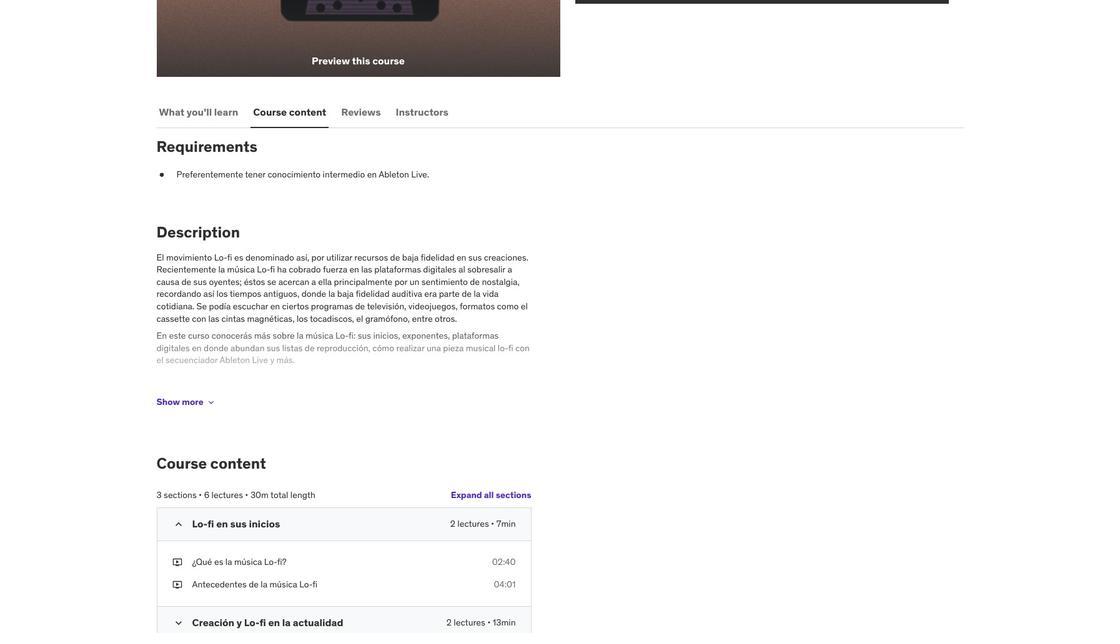 Task type: describe. For each thing, give the bounding box(es) containing it.
formatos
[[460, 301, 495, 312]]

30m
[[251, 489, 269, 500]]

preferentemente tener conocimiento intermedio en ableton live.
[[177, 169, 429, 180]]

reproducción,
[[317, 342, 371, 354]]

course for who this course is for:
[[223, 386, 272, 405]]

sobre
[[273, 330, 295, 341]]

course content inside button
[[253, 105, 326, 118]]

1 sections from the left
[[164, 489, 197, 500]]

lectures for creación y lo-fi en la actualidad
[[454, 617, 485, 628]]

preferentemente
[[177, 169, 243, 180]]

parte
[[439, 288, 460, 300]]

lo- up the reproducción,
[[336, 330, 349, 341]]

¿qué es la música lo-fi?
[[192, 556, 287, 568]]

en right intermedio
[[367, 169, 377, 180]]

1 vertical spatial el
[[356, 313, 363, 324]]

más
[[254, 330, 271, 341]]

• left '30m' at the bottom left
[[245, 489, 248, 500]]

7min
[[497, 518, 516, 530]]

musical
[[466, 342, 496, 354]]

lo- up antecedentes de la música lo-fi
[[264, 556, 277, 568]]

cobrado
[[289, 264, 321, 275]]

1 vertical spatial course content
[[157, 453, 266, 473]]

xsmall image for antecedentes
[[172, 579, 182, 591]]

era
[[425, 288, 437, 300]]

3
[[157, 489, 162, 500]]

el
[[157, 252, 164, 263]]

0 horizontal spatial con
[[192, 313, 206, 324]]

2 horizontal spatial el
[[521, 301, 528, 312]]

tener
[[245, 169, 266, 180]]

live
[[252, 355, 268, 366]]

1 vertical spatial las
[[208, 313, 219, 324]]

ciertos
[[282, 301, 309, 312]]

show more button
[[157, 390, 216, 415]]

is
[[275, 386, 287, 405]]

xsmall image for ¿qué
[[172, 556, 182, 569]]

escuchar
[[233, 301, 268, 312]]

xsmall image inside "show more" button
[[206, 397, 216, 407]]

fi down "6"
[[208, 518, 214, 530]]

cómo
[[373, 342, 394, 354]]

fi?
[[277, 556, 287, 568]]

conocimiento
[[268, 169, 321, 180]]

show more
[[157, 396, 204, 408]]

this for who
[[193, 386, 220, 405]]

creaciones.
[[484, 252, 529, 263]]

pieza
[[443, 342, 464, 354]]

13min
[[493, 617, 516, 628]]

what you'll learn button
[[157, 97, 241, 127]]

1 vertical spatial baja
[[337, 288, 354, 300]]

you'll
[[187, 105, 212, 118]]

0 vertical spatial las
[[361, 264, 372, 275]]

auditiva
[[392, 288, 422, 300]]

sobresalir
[[468, 264, 506, 275]]

0 vertical spatial ableton
[[379, 169, 409, 180]]

la up antecedentes in the left bottom of the page
[[225, 556, 232, 568]]

nostalgia,
[[482, 276, 520, 287]]

entre
[[412, 313, 433, 324]]

0 horizontal spatial course
[[157, 453, 207, 473]]

fi up the oyentes;
[[227, 252, 232, 263]]

de right listas
[[305, 342, 315, 354]]

en
[[157, 330, 167, 341]]

recordando
[[157, 288, 201, 300]]

fi right musical
[[508, 342, 513, 354]]

¿qué
[[192, 556, 212, 568]]

secuenciador
[[166, 355, 218, 366]]

0 horizontal spatial es
[[214, 556, 223, 568]]

de down principalmente
[[355, 301, 365, 312]]

la up "formatos" at the left top
[[474, 288, 481, 300]]

2 lectures • 13min
[[447, 617, 516, 628]]

tiempos
[[230, 288, 261, 300]]

length
[[291, 489, 315, 500]]

utilizar
[[327, 252, 352, 263]]

content inside button
[[289, 105, 326, 118]]

lo-fi en sus inicios
[[192, 518, 280, 530]]

fi up actualidad on the bottom left of the page
[[313, 579, 318, 590]]

sus up sobresalir
[[469, 252, 482, 263]]

course inside button
[[253, 105, 287, 118]]

lo-
[[498, 342, 509, 354]]

de down recientemente
[[181, 276, 191, 287]]

creación
[[192, 616, 235, 628]]

preview this course button
[[157, 0, 560, 77]]

course for preview this course
[[373, 54, 405, 67]]

denominado
[[246, 252, 294, 263]]

04:01
[[494, 579, 516, 590]]

lo- up actualidad on the bottom left of the page
[[299, 579, 313, 590]]

en down curso
[[192, 342, 202, 354]]

se
[[267, 276, 276, 287]]

recientemente
[[157, 264, 216, 275]]

música up antecedentes de la música lo-fi
[[234, 556, 262, 568]]

sus left inicios
[[230, 518, 247, 530]]

reviews button
[[339, 97, 383, 127]]

se
[[197, 301, 207, 312]]

abundan
[[231, 342, 265, 354]]

este
[[169, 330, 186, 341]]

fi down antecedentes de la música lo-fi
[[260, 616, 266, 628]]

sus up así
[[193, 276, 207, 287]]

música down the fi?
[[270, 579, 297, 590]]

for:
[[291, 386, 315, 405]]

principalmente
[[334, 276, 393, 287]]

exponentes,
[[402, 330, 450, 341]]

éstos
[[244, 276, 265, 287]]

creación y lo-fi en la actualidad
[[192, 616, 343, 628]]

lo- up the oyentes;
[[214, 252, 227, 263]]

la up listas
[[297, 330, 304, 341]]

small image
[[172, 518, 185, 531]]

ableton inside el movimiento lo-fi es denominado así, por utilizar recursos de baja fidelidad en sus creaciones. recientemente la música lo-fi ha cobrado fuerza en las plataformas digitales al sobresalir a causa de sus oyentes; éstos se acercan a ella principalmente por un sentimiento de nostalgia, recordando así los tiempos antiguos, donde la baja fidelidad auditiva era parte de la vida cotidiana. se podía escuchar en ciertos programas de televisión, videojuegos, formatos como el cassette con las cintas magnéticas, los tocadiscos, el gramófono, entre otros. en este curso conocerás más sobre la música lo-fi: sus inicios, exponentes, plataformas digitales en donde abundan sus listas de reproducción, cómo realizar una pieza musical lo-fi con el secuenciador ableton live y más.
[[220, 355, 250, 366]]

al
[[459, 264, 465, 275]]

televisión,
[[367, 301, 406, 312]]

la down ¿qué es la música lo-fi?
[[261, 579, 268, 590]]

acercan
[[279, 276, 309, 287]]

así
[[203, 288, 214, 300]]

0 horizontal spatial content
[[210, 453, 266, 473]]

2 vertical spatial el
[[157, 355, 163, 366]]

0 vertical spatial plataformas
[[375, 264, 421, 275]]

show
[[157, 396, 180, 408]]

fi:
[[349, 330, 356, 341]]

1 horizontal spatial por
[[395, 276, 408, 287]]

oyentes;
[[209, 276, 242, 287]]



Task type: locate. For each thing, give the bounding box(es) containing it.
0 vertical spatial course
[[253, 105, 287, 118]]

instructors button
[[393, 97, 451, 127]]

0 horizontal spatial las
[[208, 313, 219, 324]]

• for 2 lectures • 7min
[[491, 518, 494, 530]]

1 horizontal spatial sections
[[496, 489, 532, 501]]

2 sections from the left
[[496, 489, 532, 501]]

los
[[217, 288, 228, 300], [297, 313, 308, 324]]

xsmall image
[[157, 169, 167, 181]]

lectures right "6"
[[212, 489, 243, 500]]

2 vertical spatial lectures
[[454, 617, 485, 628]]

vida
[[483, 288, 499, 300]]

lectures down the expand
[[458, 518, 489, 530]]

sus right fi:
[[358, 330, 371, 341]]

sections inside dropdown button
[[496, 489, 532, 501]]

0 vertical spatial y
[[270, 355, 274, 366]]

2 vertical spatial xsmall image
[[172, 579, 182, 591]]

0 vertical spatial course content
[[253, 105, 326, 118]]

la up the oyentes;
[[218, 264, 225, 275]]

sections right 3
[[164, 489, 197, 500]]

1 vertical spatial los
[[297, 313, 308, 324]]

el down en
[[157, 355, 163, 366]]

• left "6"
[[199, 489, 202, 500]]

a
[[508, 264, 512, 275], [312, 276, 316, 287]]

2 down the expand
[[450, 518, 456, 530]]

0 horizontal spatial fidelidad
[[356, 288, 390, 300]]

0 vertical spatial a
[[508, 264, 512, 275]]

y inside el movimiento lo-fi es denominado así, por utilizar recursos de baja fidelidad en sus creaciones. recientemente la música lo-fi ha cobrado fuerza en las plataformas digitales al sobresalir a causa de sus oyentes; éstos se acercan a ella principalmente por un sentimiento de nostalgia, recordando así los tiempos antiguos, donde la baja fidelidad auditiva era parte de la vida cotidiana. se podía escuchar en ciertos programas de televisión, videojuegos, formatos como el cassette con las cintas magnéticas, los tocadiscos, el gramófono, entre otros. en este curso conocerás más sobre la música lo-fi: sus inicios, exponentes, plataformas digitales en donde abundan sus listas de reproducción, cómo realizar una pieza musical lo-fi con el secuenciador ableton live y más.
[[270, 355, 274, 366]]

preview
[[312, 54, 350, 67]]

lectures for lo-fi en sus inicios
[[458, 518, 489, 530]]

3 sections • 6 lectures • 30m total length
[[157, 489, 315, 500]]

1 vertical spatial por
[[395, 276, 408, 287]]

02:40
[[492, 556, 516, 568]]

fidelidad up "sentimiento"
[[421, 252, 455, 263]]

preview this course
[[312, 54, 405, 67]]

y right 'live'
[[270, 355, 274, 366]]

content left reviews
[[289, 105, 326, 118]]

más.
[[277, 355, 295, 366]]

las up principalmente
[[361, 264, 372, 275]]

0 vertical spatial this
[[352, 54, 370, 67]]

lo- down denominado
[[257, 264, 270, 275]]

1 vertical spatial donde
[[204, 342, 229, 354]]

content up 3 sections • 6 lectures • 30m total length
[[210, 453, 266, 473]]

movimiento
[[166, 252, 212, 263]]

es up the oyentes;
[[234, 252, 243, 263]]

baja up un
[[402, 252, 419, 263]]

sections right 'all'
[[496, 489, 532, 501]]

• for 3 sections • 6 lectures • 30m total length
[[199, 489, 202, 500]]

los down ciertos
[[297, 313, 308, 324]]

1 vertical spatial 2
[[447, 617, 452, 628]]

realizar
[[396, 342, 425, 354]]

1 horizontal spatial baja
[[402, 252, 419, 263]]

0 horizontal spatial baja
[[337, 288, 354, 300]]

1 vertical spatial course
[[157, 453, 207, 473]]

ableton left live.
[[379, 169, 409, 180]]

1 vertical spatial digitales
[[157, 342, 190, 354]]

1 horizontal spatial donde
[[302, 288, 326, 300]]

las down podía on the top left of page
[[208, 313, 219, 324]]

1 vertical spatial a
[[312, 276, 316, 287]]

1 horizontal spatial con
[[516, 342, 530, 354]]

de up "formatos" at the left top
[[462, 288, 472, 300]]

y
[[270, 355, 274, 366], [237, 616, 242, 628]]

this right who
[[193, 386, 220, 405]]

de down ¿qué es la música lo-fi?
[[249, 579, 259, 590]]

1 horizontal spatial this
[[352, 54, 370, 67]]

ableton down abundan
[[220, 355, 250, 366]]

1 vertical spatial content
[[210, 453, 266, 473]]

• left 13min
[[488, 617, 491, 628]]

0 vertical spatial el
[[521, 301, 528, 312]]

2 lectures • 7min
[[450, 518, 516, 530]]

fuerza
[[323, 264, 347, 275]]

ha
[[277, 264, 287, 275]]

otros.
[[435, 313, 457, 324]]

es inside el movimiento lo-fi es denominado así, por utilizar recursos de baja fidelidad en sus creaciones. recientemente la música lo-fi ha cobrado fuerza en las plataformas digitales al sobresalir a causa de sus oyentes; éstos se acercan a ella principalmente por un sentimiento de nostalgia, recordando así los tiempos antiguos, donde la baja fidelidad auditiva era parte de la vida cotidiana. se podía escuchar en ciertos programas de televisión, videojuegos, formatos como el cassette con las cintas magnéticas, los tocadiscos, el gramófono, entre otros. en este curso conocerás más sobre la música lo-fi: sus inicios, exponentes, plataformas digitales en donde abundan sus listas de reproducción, cómo realizar una pieza musical lo-fi con el secuenciador ableton live y más.
[[234, 252, 243, 263]]

1 horizontal spatial el
[[356, 313, 363, 324]]

donde
[[302, 288, 326, 300], [204, 342, 229, 354]]

1 horizontal spatial y
[[270, 355, 274, 366]]

0 vertical spatial es
[[234, 252, 243, 263]]

expand all sections
[[451, 489, 532, 501]]

cassette
[[157, 313, 190, 324]]

1 vertical spatial xsmall image
[[172, 556, 182, 569]]

this
[[352, 54, 370, 67], [193, 386, 220, 405]]

0 vertical spatial baja
[[402, 252, 419, 263]]

listas
[[282, 342, 303, 354]]

1 vertical spatial this
[[193, 386, 220, 405]]

0 horizontal spatial por
[[312, 252, 324, 263]]

a down creaciones.
[[508, 264, 512, 275]]

tocadiscos,
[[310, 313, 354, 324]]

1 vertical spatial lectures
[[458, 518, 489, 530]]

en down antecedentes de la música lo-fi
[[268, 616, 280, 628]]

course right the learn
[[253, 105, 287, 118]]

1 horizontal spatial las
[[361, 264, 372, 275]]

plataformas up un
[[375, 264, 421, 275]]

0 horizontal spatial ableton
[[220, 355, 250, 366]]

lo- down antecedentes de la música lo-fi
[[244, 616, 260, 628]]

this right preview
[[352, 54, 370, 67]]

0 horizontal spatial course
[[223, 386, 272, 405]]

course
[[373, 54, 405, 67], [223, 386, 272, 405]]

xsmall image left the ¿qué
[[172, 556, 182, 569]]

0 vertical spatial lectures
[[212, 489, 243, 500]]

0 horizontal spatial sections
[[164, 489, 197, 500]]

1 vertical spatial y
[[237, 616, 242, 628]]

sentimiento
[[422, 276, 468, 287]]

la left actualidad on the bottom left of the page
[[282, 616, 291, 628]]

0 vertical spatial por
[[312, 252, 324, 263]]

lo-
[[214, 252, 227, 263], [257, 264, 270, 275], [336, 330, 349, 341], [192, 518, 208, 530], [264, 556, 277, 568], [299, 579, 313, 590], [244, 616, 260, 628]]

1 horizontal spatial es
[[234, 252, 243, 263]]

fidelidad down principalmente
[[356, 288, 390, 300]]

baja up programas
[[337, 288, 354, 300]]

música down tocadiscos,
[[306, 330, 333, 341]]

description
[[157, 222, 240, 242]]

xsmall image right 'more'
[[206, 397, 216, 407]]

small image
[[172, 617, 185, 629]]

inicios,
[[373, 330, 400, 341]]

1 horizontal spatial course
[[253, 105, 287, 118]]

• left 7min at the bottom of page
[[491, 518, 494, 530]]

por left un
[[395, 276, 408, 287]]

reviews
[[341, 105, 381, 118]]

expand all sections button
[[451, 483, 532, 508]]

who this course is for:
[[157, 386, 315, 405]]

fi left ha
[[270, 264, 275, 275]]

con down "se"
[[192, 313, 206, 324]]

las
[[361, 264, 372, 275], [208, 313, 219, 324]]

what
[[159, 105, 185, 118]]

de right recursos at top left
[[390, 252, 400, 263]]

videojuegos,
[[409, 301, 458, 312]]

es right the ¿qué
[[214, 556, 223, 568]]

course right preview
[[373, 54, 405, 67]]

en up the magnéticas,
[[270, 301, 280, 312]]

1 horizontal spatial digitales
[[423, 264, 457, 275]]

lectures
[[212, 489, 243, 500], [458, 518, 489, 530], [454, 617, 485, 628]]

inicios
[[249, 518, 280, 530]]

0 vertical spatial fidelidad
[[421, 252, 455, 263]]

• for 2 lectures • 13min
[[488, 617, 491, 628]]

0 vertical spatial 2
[[450, 518, 456, 530]]

donde down conocerás
[[204, 342, 229, 354]]

0 vertical spatial xsmall image
[[206, 397, 216, 407]]

course content button
[[251, 97, 329, 127]]

como
[[497, 301, 519, 312]]

programas
[[311, 301, 353, 312]]

recursos
[[355, 252, 388, 263]]

conocerás
[[212, 330, 252, 341]]

1 vertical spatial course
[[223, 386, 272, 405]]

ella
[[318, 276, 332, 287]]

course
[[253, 105, 287, 118], [157, 453, 207, 473]]

en up al
[[457, 252, 467, 263]]

total
[[271, 489, 288, 500]]

donde down ella
[[302, 288, 326, 300]]

1 horizontal spatial content
[[289, 105, 326, 118]]

1 horizontal spatial a
[[508, 264, 512, 275]]

música up the éstos
[[227, 264, 255, 275]]

1 vertical spatial ableton
[[220, 355, 250, 366]]

0 horizontal spatial plataformas
[[375, 264, 421, 275]]

2
[[450, 518, 456, 530], [447, 617, 452, 628]]

xsmall image up small image
[[172, 579, 182, 591]]

0 horizontal spatial donde
[[204, 342, 229, 354]]

all
[[484, 489, 494, 501]]

0 horizontal spatial los
[[217, 288, 228, 300]]

learn
[[214, 105, 238, 118]]

0 horizontal spatial a
[[312, 276, 316, 287]]

course inside button
[[373, 54, 405, 67]]

expand
[[451, 489, 482, 501]]

0 vertical spatial los
[[217, 288, 228, 300]]

de down sobresalir
[[470, 276, 480, 287]]

this for preview
[[352, 54, 370, 67]]

curso
[[188, 330, 210, 341]]

sections
[[164, 489, 197, 500], [496, 489, 532, 501]]

lectures left 13min
[[454, 617, 485, 628]]

en down 3 sections • 6 lectures • 30m total length
[[216, 518, 228, 530]]

a left ella
[[312, 276, 316, 287]]

el right tocadiscos,
[[356, 313, 363, 324]]

xsmall image
[[206, 397, 216, 407], [172, 556, 182, 569], [172, 579, 182, 591]]

1 vertical spatial con
[[516, 342, 530, 354]]

0 horizontal spatial this
[[193, 386, 220, 405]]

0 vertical spatial donde
[[302, 288, 326, 300]]

intermedio
[[323, 169, 365, 180]]

en up principalmente
[[350, 264, 359, 275]]

1 vertical spatial es
[[214, 556, 223, 568]]

1 horizontal spatial fidelidad
[[421, 252, 455, 263]]

por right así,
[[312, 252, 324, 263]]

0 horizontal spatial digitales
[[157, 342, 190, 354]]

0 vertical spatial course
[[373, 54, 405, 67]]

la up programas
[[328, 288, 335, 300]]

y right 'creación'
[[237, 616, 242, 628]]

this inside button
[[352, 54, 370, 67]]

por
[[312, 252, 324, 263], [395, 276, 408, 287]]

ableton
[[379, 169, 409, 180], [220, 355, 250, 366]]

instructors
[[396, 105, 449, 118]]

los up podía on the top left of page
[[217, 288, 228, 300]]

digitales up "sentimiento"
[[423, 264, 457, 275]]

0 horizontal spatial y
[[237, 616, 242, 628]]

2 for lo-fi en sus inicios
[[450, 518, 456, 530]]

un
[[410, 276, 420, 287]]

what you'll learn
[[159, 105, 238, 118]]

0 horizontal spatial el
[[157, 355, 163, 366]]

0 vertical spatial digitales
[[423, 264, 457, 275]]

0 vertical spatial content
[[289, 105, 326, 118]]

more
[[182, 396, 204, 408]]

1 vertical spatial fidelidad
[[356, 288, 390, 300]]

el movimiento lo-fi es denominado así, por utilizar recursos de baja fidelidad en sus creaciones. recientemente la música lo-fi ha cobrado fuerza en las plataformas digitales al sobresalir a causa de sus oyentes; éstos se acercan a ella principalmente por un sentimiento de nostalgia, recordando así los tiempos antiguos, donde la baja fidelidad auditiva era parte de la vida cotidiana. se podía escuchar en ciertos programas de televisión, videojuegos, formatos como el cassette con las cintas magnéticas, los tocadiscos, el gramófono, entre otros. en este curso conocerás más sobre la música lo-fi: sus inicios, exponentes, plataformas digitales en donde abundan sus listas de reproducción, cómo realizar una pieza musical lo-fi con el secuenciador ableton live y más.
[[157, 252, 530, 366]]

1 horizontal spatial course
[[373, 54, 405, 67]]

digitales down este
[[157, 342, 190, 354]]

2 for creación y lo-fi en la actualidad
[[447, 617, 452, 628]]

gramófono,
[[365, 313, 410, 324]]

lo- right small icon
[[192, 518, 208, 530]]

course left is
[[223, 386, 272, 405]]

en
[[367, 169, 377, 180], [457, 252, 467, 263], [350, 264, 359, 275], [270, 301, 280, 312], [192, 342, 202, 354], [216, 518, 228, 530], [268, 616, 280, 628]]

6
[[204, 489, 209, 500]]

de
[[390, 252, 400, 263], [181, 276, 191, 287], [470, 276, 480, 287], [462, 288, 472, 300], [355, 301, 365, 312], [305, 342, 315, 354], [249, 579, 259, 590]]

0 vertical spatial con
[[192, 313, 206, 324]]

actualidad
[[293, 616, 343, 628]]

la
[[218, 264, 225, 275], [328, 288, 335, 300], [474, 288, 481, 300], [297, 330, 304, 341], [225, 556, 232, 568], [261, 579, 268, 590], [282, 616, 291, 628]]

sus
[[469, 252, 482, 263], [193, 276, 207, 287], [358, 330, 371, 341], [267, 342, 280, 354], [230, 518, 247, 530]]

1 vertical spatial plataformas
[[452, 330, 499, 341]]

el
[[521, 301, 528, 312], [356, 313, 363, 324], [157, 355, 163, 366]]

sus down sobre
[[267, 342, 280, 354]]

cotidiana.
[[157, 301, 195, 312]]

1 horizontal spatial los
[[297, 313, 308, 324]]

1 horizontal spatial ableton
[[379, 169, 409, 180]]

el right como
[[521, 301, 528, 312]]

así,
[[296, 252, 309, 263]]

antecedentes
[[192, 579, 247, 590]]

1 horizontal spatial plataformas
[[452, 330, 499, 341]]

plataformas up musical
[[452, 330, 499, 341]]

con right lo- at the left bottom of the page
[[516, 342, 530, 354]]

2 left 13min
[[447, 617, 452, 628]]

course up 3
[[157, 453, 207, 473]]

podía
[[209, 301, 231, 312]]



Task type: vqa. For each thing, say whether or not it's contained in the screenshot.
es
yes



